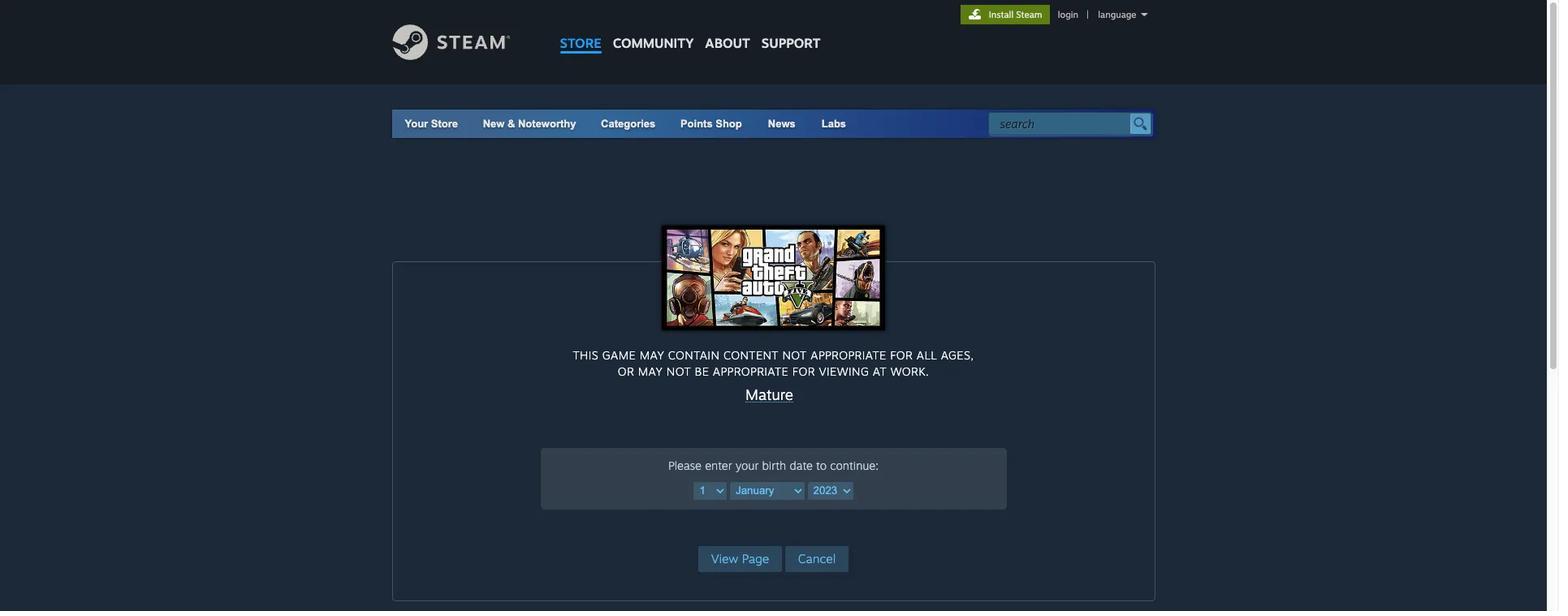 Task type: describe. For each thing, give the bounding box(es) containing it.
shop
[[716, 118, 742, 130]]

your
[[405, 118, 428, 130]]

your
[[736, 459, 759, 472]]

community
[[613, 35, 694, 51]]

new & noteworthy
[[483, 118, 576, 130]]

points
[[681, 118, 713, 130]]

mature
[[746, 386, 794, 404]]

&
[[508, 118, 515, 130]]

work.
[[891, 365, 929, 378]]

login link
[[1055, 9, 1082, 20]]

your store
[[405, 118, 458, 130]]

contain
[[668, 348, 720, 362]]

birth
[[762, 459, 786, 472]]

cancel
[[798, 551, 836, 567]]

search text field
[[1000, 114, 1126, 135]]

store link
[[554, 0, 607, 59]]

game
[[602, 348, 636, 362]]

login | language
[[1058, 9, 1137, 20]]

at
[[873, 365, 887, 378]]

ages,
[[941, 348, 974, 362]]

points shop link
[[668, 110, 755, 138]]

support link
[[756, 0, 826, 55]]

community link
[[607, 0, 700, 59]]

noteworthy
[[518, 118, 576, 130]]

new & noteworthy link
[[483, 118, 576, 130]]

content
[[724, 348, 779, 362]]

|
[[1087, 9, 1089, 20]]

about
[[705, 35, 750, 51]]

enter
[[705, 459, 732, 472]]

install
[[989, 9, 1014, 20]]

your store link
[[405, 118, 458, 130]]

categories link
[[601, 118, 656, 130]]

new
[[483, 118, 505, 130]]

this game may contain content not appropriate for all ages, or may not be appropriate for viewing at work.
[[573, 348, 974, 378]]

support
[[762, 35, 821, 51]]

please enter your birth date to continue:
[[668, 459, 879, 472]]

0 vertical spatial for
[[890, 348, 913, 362]]

view
[[711, 551, 738, 567]]

language
[[1098, 9, 1137, 20]]

1 horizontal spatial appropriate
[[811, 348, 887, 362]]

store
[[560, 35, 602, 51]]

to
[[816, 459, 827, 472]]



Task type: locate. For each thing, give the bounding box(es) containing it.
view page
[[711, 551, 769, 567]]

appropriate up viewing
[[811, 348, 887, 362]]

or
[[618, 365, 634, 378]]

install steam link
[[961, 5, 1050, 24]]

0 vertical spatial may
[[640, 348, 664, 362]]

may right the game
[[640, 348, 664, 362]]

points shop
[[681, 118, 742, 130]]

1 vertical spatial appropriate
[[713, 365, 789, 378]]

not right content
[[783, 348, 807, 362]]

steam
[[1016, 9, 1043, 20]]

news
[[768, 118, 796, 130]]

appropriate down content
[[713, 365, 789, 378]]

categories
[[601, 118, 656, 130]]

not down contain
[[667, 365, 691, 378]]

please
[[668, 459, 702, 472]]

date
[[790, 459, 813, 472]]

may right or
[[638, 365, 663, 378]]

0 horizontal spatial appropriate
[[713, 365, 789, 378]]

0 horizontal spatial not
[[667, 365, 691, 378]]

not
[[783, 348, 807, 362], [667, 365, 691, 378]]

labs link
[[809, 110, 859, 138]]

login
[[1058, 9, 1079, 20]]

store
[[431, 118, 458, 130]]

mature link
[[746, 386, 794, 404]]

continue:
[[830, 459, 879, 472]]

be
[[695, 365, 709, 378]]

news link
[[755, 110, 809, 138]]

0 vertical spatial appropriate
[[811, 348, 887, 362]]

for up work.
[[890, 348, 913, 362]]

viewing
[[819, 365, 869, 378]]

about link
[[700, 0, 756, 55]]

cancel link
[[785, 546, 849, 572]]

all
[[917, 348, 937, 362]]

0 horizontal spatial for
[[793, 365, 815, 378]]

this
[[573, 348, 599, 362]]

1 vertical spatial may
[[638, 365, 663, 378]]

appropriate
[[811, 348, 887, 362], [713, 365, 789, 378]]

1 horizontal spatial not
[[783, 348, 807, 362]]

0 vertical spatial not
[[783, 348, 807, 362]]

may
[[640, 348, 664, 362], [638, 365, 663, 378]]

view page link
[[698, 546, 782, 572]]

install steam
[[989, 9, 1043, 20]]

1 horizontal spatial for
[[890, 348, 913, 362]]

for left viewing
[[793, 365, 815, 378]]

page
[[742, 551, 769, 567]]

1 vertical spatial not
[[667, 365, 691, 378]]

for
[[890, 348, 913, 362], [793, 365, 815, 378]]

labs
[[822, 118, 846, 130]]

1 vertical spatial for
[[793, 365, 815, 378]]



Task type: vqa. For each thing, say whether or not it's contained in the screenshot.
Cancel
yes



